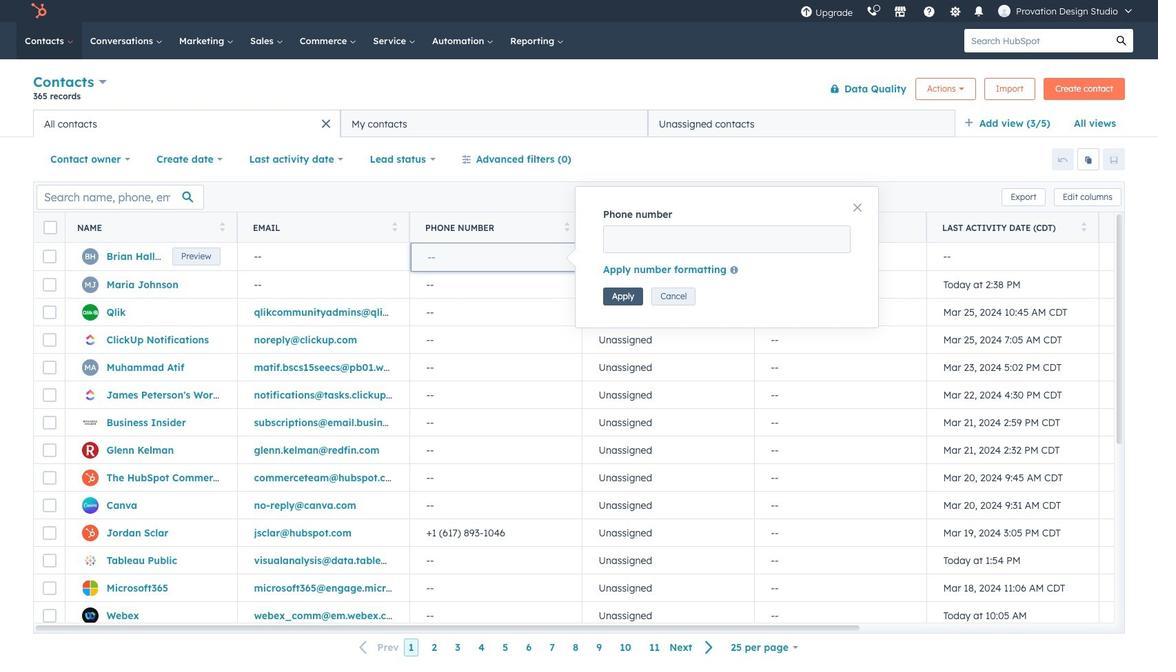 Task type: describe. For each thing, give the bounding box(es) containing it.
Search HubSpot search field
[[965, 29, 1110, 52]]

4 press to sort. element from the left
[[737, 222, 742, 233]]

marketplaces image
[[895, 6, 907, 19]]

Search name, phone, email addresses, or company search field
[[37, 184, 204, 209]]

3 press to sort. image from the left
[[737, 222, 742, 231]]

press to sort. image for third 'press to sort.' element from right
[[565, 222, 570, 231]]



Task type: locate. For each thing, give the bounding box(es) containing it.
james peterson image
[[999, 5, 1011, 17]]

0 horizontal spatial press to sort. image
[[565, 222, 570, 231]]

1 press to sort. element from the left
[[220, 222, 225, 233]]

banner
[[33, 71, 1126, 110]]

0 horizontal spatial press to sort. image
[[220, 222, 225, 231]]

1 press to sort. image from the left
[[220, 222, 225, 231]]

press to sort. image for 1st 'press to sort.' element from right
[[1082, 222, 1087, 231]]

2 press to sort. image from the left
[[392, 222, 397, 231]]

pagination navigation
[[351, 639, 722, 657]]

5 press to sort. element from the left
[[1082, 222, 1087, 233]]

1 horizontal spatial press to sort. image
[[1082, 222, 1087, 231]]

1 press to sort. image from the left
[[565, 222, 570, 231]]

menu
[[794, 0, 1142, 22]]

None text field
[[603, 226, 851, 253]]

press to sort. image
[[565, 222, 570, 231], [1082, 222, 1087, 231]]

press to sort. element
[[220, 222, 225, 233], [392, 222, 397, 233], [565, 222, 570, 233], [737, 222, 742, 233], [1082, 222, 1087, 233]]

close image
[[854, 203, 862, 212]]

2 press to sort. element from the left
[[392, 222, 397, 233]]

1 horizontal spatial press to sort. image
[[392, 222, 397, 231]]

column header
[[755, 212, 928, 243]]

2 press to sort. image from the left
[[1082, 222, 1087, 231]]

press to sort. image
[[220, 222, 225, 231], [392, 222, 397, 231], [737, 222, 742, 231]]

2 horizontal spatial press to sort. image
[[737, 222, 742, 231]]

3 press to sort. element from the left
[[565, 222, 570, 233]]

-- text field
[[428, 250, 564, 265]]



Task type: vqa. For each thing, say whether or not it's contained in the screenshot.
leftmost Ticket status
no



